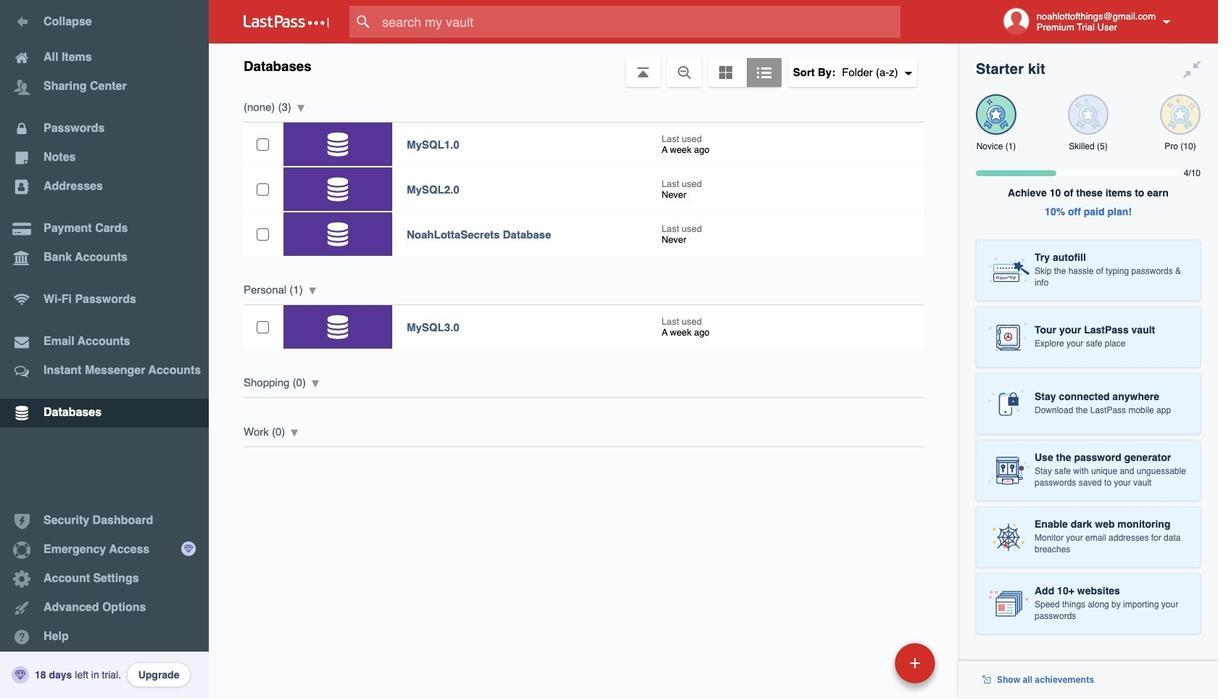 Task type: locate. For each thing, give the bounding box(es) containing it.
new item navigation
[[795, 639, 944, 698]]

vault options navigation
[[209, 44, 959, 87]]

search my vault text field
[[350, 6, 929, 38]]



Task type: describe. For each thing, give the bounding box(es) containing it.
Search search field
[[350, 6, 929, 38]]

main navigation navigation
[[0, 0, 209, 698]]

lastpass image
[[244, 15, 329, 28]]

new item element
[[795, 643, 941, 684]]



